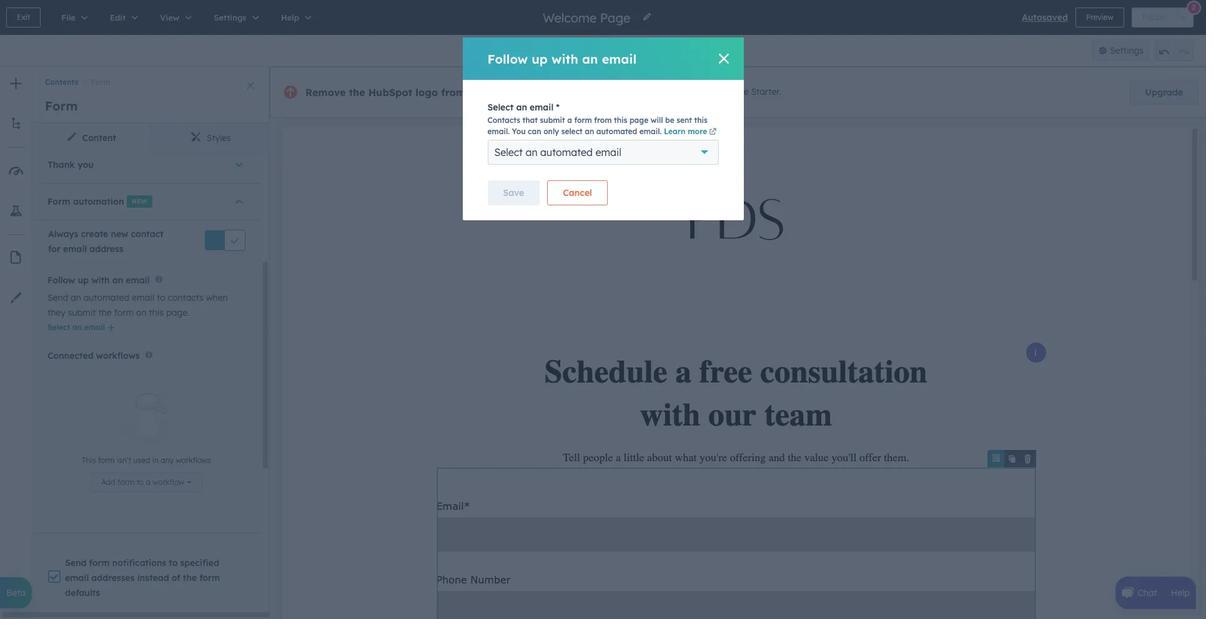 Task type: vqa. For each thing, say whether or not it's contained in the screenshot.
1st the 'Use visitor's browser settings' popup button from the bottom
no



Task type: locate. For each thing, give the bounding box(es) containing it.
learn
[[664, 127, 685, 136]]

2 horizontal spatial this
[[694, 116, 708, 125]]

select an email down they
[[47, 323, 105, 332]]

0 vertical spatial from
[[441, 86, 465, 99]]

2 horizontal spatial the
[[349, 86, 365, 99]]

0 vertical spatial automated
[[596, 127, 637, 136]]

to down used
[[136, 478, 144, 487]]

any
[[161, 456, 174, 466]]

used
[[133, 456, 150, 466]]

0 vertical spatial select
[[487, 102, 514, 113]]

0 vertical spatial select an email
[[487, 102, 554, 113]]

1 vertical spatial select an email
[[47, 323, 105, 332]]

0 horizontal spatial automated
[[84, 292, 129, 304]]

email inside send an automated email to contacts when they submit the form on this page.
[[132, 292, 154, 304]]

send
[[47, 292, 68, 304], [65, 558, 86, 569]]

a inside popup button
[[146, 478, 150, 487]]

submit up the select an email button
[[68, 307, 96, 319]]

only
[[543, 127, 559, 136]]

form right add at the left bottom of page
[[117, 478, 134, 487]]

tab list
[[32, 123, 270, 154]]

exit link
[[6, 7, 41, 27]]

a
[[567, 116, 572, 125], [146, 478, 150, 487]]

send inside send form notifications to specified email addresses instead of the form defaults
[[65, 558, 86, 569]]

0 horizontal spatial a
[[146, 478, 150, 487]]

from right logo
[[441, 86, 465, 99]]

form inside popup button
[[117, 478, 134, 487]]

with
[[551, 51, 578, 67], [91, 275, 110, 286]]

0 horizontal spatial up
[[78, 275, 89, 286]]

1 vertical spatial submit
[[68, 307, 96, 319]]

contents
[[45, 78, 78, 87]]

styles
[[207, 132, 231, 144]]

2 horizontal spatial automated
[[596, 127, 637, 136]]

0 horizontal spatial select an email
[[47, 323, 105, 332]]

automation
[[73, 196, 124, 207]]

0 horizontal spatial follow
[[47, 275, 75, 286]]

tab panel
[[32, 0, 270, 610]]

follow up with an email
[[487, 51, 637, 67], [47, 275, 150, 286]]

preview
[[1086, 12, 1113, 22]]

up up pages.
[[532, 51, 548, 67]]

chat
[[1138, 588, 1157, 599]]

select down they
[[47, 323, 70, 332]]

add
[[101, 478, 115, 487]]

1 horizontal spatial up
[[532, 51, 548, 67]]

up down always create new contact for email address
[[78, 275, 89, 286]]

automated down select
[[540, 146, 593, 159]]

email inside always create new contact for email address
[[63, 243, 87, 255]]

2 vertical spatial select
[[47, 323, 70, 332]]

this up the more
[[694, 116, 708, 125]]

0 horizontal spatial the
[[98, 307, 112, 319]]

preview button
[[1076, 7, 1124, 27]]

form left on
[[114, 307, 134, 319]]

a inside contacts that submit a form from this page will be sent this email. you can only select an automated email.
[[567, 116, 572, 125]]

email. down contacts
[[487, 127, 510, 136]]

select down you on the top left
[[494, 146, 523, 159]]

be
[[665, 116, 674, 125]]

follow up landing
[[487, 51, 528, 67]]

email.
[[487, 127, 510, 136], [639, 127, 662, 136]]

0 horizontal spatial follow up with an email
[[47, 275, 150, 286]]

page.
[[166, 307, 189, 319]]

1 horizontal spatial the
[[183, 573, 197, 584]]

0 vertical spatial follow up with an email
[[487, 51, 637, 67]]

0 horizontal spatial to
[[136, 478, 144, 487]]

0 horizontal spatial group
[[575, 40, 625, 61]]

an inside popup button
[[526, 146, 538, 159]]

form up addresses
[[89, 558, 110, 569]]

0 vertical spatial follow
[[487, 51, 528, 67]]

a for workflow
[[146, 478, 150, 487]]

0 vertical spatial to
[[157, 292, 165, 304]]

submit inside contacts that submit a form from this page will be sent this email. you can only select an automated email.
[[540, 116, 565, 125]]

autosaved button
[[1022, 10, 1068, 25]]

this right on
[[149, 307, 164, 319]]

1 horizontal spatial submit
[[540, 116, 565, 125]]

0 horizontal spatial submit
[[68, 307, 96, 319]]

1 vertical spatial with
[[91, 275, 110, 286]]

2 vertical spatial to
[[169, 558, 178, 569]]

0 vertical spatial a
[[567, 116, 572, 125]]

send up they
[[47, 292, 68, 304]]

form
[[91, 78, 110, 87], [45, 98, 78, 114], [47, 196, 70, 207]]

0 horizontal spatial email.
[[487, 127, 510, 136]]

0 vertical spatial submit
[[540, 116, 565, 125]]

0 horizontal spatial with
[[91, 275, 110, 286]]

logo
[[416, 86, 438, 99]]

1 vertical spatial up
[[78, 275, 89, 286]]

form down the specified
[[199, 573, 220, 584]]

2 vertical spatial automated
[[84, 292, 129, 304]]

from up select an automated email popup button
[[594, 116, 612, 125]]

when
[[206, 292, 228, 304]]

form down "contents"
[[45, 98, 78, 114]]

navigation
[[32, 67, 270, 89]]

1 horizontal spatial automated
[[540, 146, 593, 159]]

follow up with an email inside tab panel
[[47, 275, 150, 286]]

addresses
[[91, 573, 135, 584]]

form up select
[[574, 116, 592, 125]]

0 horizontal spatial workflows
[[96, 351, 140, 362]]

link opens in a new window image
[[709, 129, 716, 136]]

select an email inside button
[[47, 323, 105, 332]]

automated inside popup button
[[540, 146, 593, 159]]

0 horizontal spatial this
[[149, 307, 164, 319]]

navigation containing contents
[[32, 67, 270, 89]]

1 horizontal spatial follow up with an email
[[487, 51, 637, 67]]

automated down 'page'
[[596, 127, 637, 136]]

upgrade link
[[1130, 80, 1199, 105]]

the inside send an automated email to contacts when they submit the form on this page.
[[98, 307, 112, 319]]

styles link
[[151, 123, 270, 153]]

new
[[111, 228, 128, 240]]

close image
[[719, 54, 729, 64]]

autosaved
[[1022, 12, 1068, 23]]

hubspot
[[368, 86, 412, 99]]

the inside send form notifications to specified email addresses instead of the form defaults
[[183, 573, 197, 584]]

follow
[[487, 51, 528, 67], [47, 275, 75, 286]]

1 horizontal spatial workflows
[[176, 456, 211, 466]]

from
[[441, 86, 465, 99], [594, 116, 612, 125]]

beta
[[6, 588, 26, 599]]

new
[[132, 197, 147, 205]]

2 email. from the left
[[639, 127, 662, 136]]

0 vertical spatial with
[[551, 51, 578, 67]]

a left the workflow
[[146, 478, 150, 487]]

follow up with an email inside the follow up with an email dialog
[[487, 51, 637, 67]]

1 vertical spatial select
[[494, 146, 523, 159]]

1 vertical spatial a
[[146, 478, 150, 487]]

1 horizontal spatial follow
[[487, 51, 528, 67]]

1 vertical spatial to
[[136, 478, 144, 487]]

form right contents button
[[91, 78, 110, 87]]

learn more link
[[664, 127, 718, 136]]

automated inside send an automated email to contacts when they submit the form on this page.
[[84, 292, 129, 304]]

1 horizontal spatial with
[[551, 51, 578, 67]]

to left contacts
[[157, 292, 165, 304]]

submit up only
[[540, 116, 565, 125]]

1 vertical spatial send
[[65, 558, 86, 569]]

to up of
[[169, 558, 178, 569]]

settings button
[[1092, 40, 1149, 61]]

None field
[[542, 9, 635, 26]]

a up select
[[567, 116, 572, 125]]

the
[[349, 86, 365, 99], [98, 307, 112, 319], [183, 573, 197, 584]]

tab list containing content
[[32, 123, 270, 154]]

follow down for
[[47, 275, 75, 286]]

your
[[469, 86, 492, 99]]

the up the select an email button
[[98, 307, 112, 319]]

up
[[532, 51, 548, 67], [78, 275, 89, 286]]

of
[[172, 573, 180, 584]]

send inside send an automated email to contacts when they submit the form on this page.
[[47, 292, 68, 304]]

remove
[[305, 86, 346, 99]]

follow up with an email down address
[[47, 275, 150, 286]]

select an automated email button
[[487, 140, 719, 165]]

send for send an automated email to contacts when they submit the form on this page.
[[47, 292, 68, 304]]

select up contacts
[[487, 102, 514, 113]]

contents button
[[45, 78, 78, 87]]

0 vertical spatial up
[[532, 51, 548, 67]]

always
[[48, 228, 78, 240]]

follow up with an email up pages.
[[487, 51, 637, 67]]

1 horizontal spatial a
[[567, 116, 572, 125]]

select an email
[[487, 102, 554, 113], [47, 323, 105, 332]]

alert
[[47, 391, 245, 493]]

with up pages.
[[551, 51, 578, 67]]

1 vertical spatial from
[[594, 116, 612, 125]]

an inside send an automated email to contacts when they submit the form on this page.
[[71, 292, 81, 304]]

1 horizontal spatial group
[[1154, 40, 1194, 61]]

form
[[574, 116, 592, 125], [114, 307, 134, 319], [98, 456, 115, 466], [117, 478, 134, 487], [89, 558, 110, 569], [199, 573, 220, 584]]

send up defaults
[[65, 558, 86, 569]]

this inside send an automated email to contacts when they submit the form on this page.
[[149, 307, 164, 319]]

2 horizontal spatial to
[[169, 558, 178, 569]]

1 horizontal spatial select an email
[[487, 102, 554, 113]]

0 vertical spatial workflows
[[96, 351, 140, 362]]

to
[[157, 292, 165, 304], [136, 478, 144, 487], [169, 558, 178, 569]]

select an email button
[[47, 320, 119, 335]]

0 horizontal spatial from
[[441, 86, 465, 99]]

1 horizontal spatial email.
[[639, 127, 662, 136]]

1 vertical spatial automated
[[540, 146, 593, 159]]

1 vertical spatial follow up with an email
[[47, 275, 150, 286]]

settings
[[1110, 45, 1144, 56]]

1 horizontal spatial from
[[594, 116, 612, 125]]

group
[[575, 40, 625, 61], [1154, 40, 1194, 61]]

defaults
[[65, 588, 100, 599]]

with down address
[[91, 275, 110, 286]]

an
[[582, 51, 598, 67], [516, 102, 527, 113], [585, 127, 594, 136], [526, 146, 538, 159], [112, 275, 123, 286], [71, 292, 81, 304], [72, 323, 82, 332]]

workflows right any at the bottom left
[[176, 456, 211, 466]]

workflows down the select an email button
[[96, 351, 140, 362]]

select an email up that at the top left
[[487, 102, 554, 113]]

1 vertical spatial the
[[98, 307, 112, 319]]

the right remove
[[349, 86, 365, 99]]

1 vertical spatial follow
[[47, 275, 75, 286]]

submit
[[540, 116, 565, 125], [68, 307, 96, 319]]

select
[[487, 102, 514, 113], [494, 146, 523, 159], [47, 323, 70, 332]]

that
[[522, 116, 538, 125]]

0 vertical spatial form
[[91, 78, 110, 87]]

create
[[81, 228, 108, 240]]

email
[[602, 51, 637, 67], [530, 102, 554, 113], [596, 146, 621, 159], [63, 243, 87, 255], [126, 275, 150, 286], [132, 292, 154, 304], [84, 323, 105, 332], [65, 573, 89, 584]]

automated up the select an email button
[[84, 292, 129, 304]]

2 vertical spatial the
[[183, 573, 197, 584]]

email. down will
[[639, 127, 662, 136]]

0 vertical spatial send
[[47, 292, 68, 304]]

the right of
[[183, 573, 197, 584]]

1 horizontal spatial to
[[157, 292, 165, 304]]

connected workflows
[[47, 351, 140, 362]]

add form to a workflow
[[101, 478, 184, 487]]

this left 'page'
[[614, 116, 627, 125]]

form up always
[[47, 196, 70, 207]]

save
[[503, 187, 524, 199]]

alert containing this form isn't used in any workflows
[[47, 391, 245, 493]]

email inside send form notifications to specified email addresses instead of the form defaults
[[65, 573, 89, 584]]



Task type: describe. For each thing, give the bounding box(es) containing it.
more
[[688, 127, 707, 136]]

upgrade
[[1145, 87, 1183, 98]]

select an automated email
[[494, 146, 621, 159]]

form button
[[78, 78, 110, 87]]

remove the hubspot logo from your landing pages.
[[305, 86, 570, 99]]

an inside contacts that submit a form from this page will be sent this email. you can only select an automated email.
[[585, 127, 594, 136]]

save button
[[487, 181, 540, 205]]

send an automated email to contacts when they submit the form on this page.
[[47, 292, 228, 319]]

submit inside send an automated email to contacts when they submit the form on this page.
[[68, 307, 96, 319]]

exit
[[17, 12, 30, 22]]

form right 'this'
[[98, 456, 115, 466]]

isn't
[[117, 456, 131, 466]]

this form isn't used in any workflows
[[82, 456, 211, 466]]

add form to a workflow button
[[91, 473, 202, 493]]

to inside send an automated email to contacts when they submit the form on this page.
[[157, 292, 165, 304]]

1 email. from the left
[[487, 127, 510, 136]]

you
[[512, 127, 526, 136]]

pages.
[[537, 86, 570, 99]]

with inside dialog
[[551, 51, 578, 67]]

automated inside contacts that submit a form from this page will be sent this email. you can only select an automated email.
[[596, 127, 637, 136]]

content link
[[32, 123, 151, 153]]

send form notifications to specified email addresses instead of the form defaults
[[65, 558, 220, 599]]

2 vertical spatial form
[[47, 196, 70, 207]]

this
[[82, 456, 96, 466]]

contact
[[131, 228, 163, 240]]

form automation
[[47, 196, 124, 207]]

always create new contact for email address
[[48, 228, 163, 255]]

automated for send an automated email to contacts when they submit the form on this page.
[[84, 292, 129, 304]]

notifications
[[112, 558, 166, 569]]

contacts
[[168, 292, 204, 304]]

learn more
[[664, 127, 707, 136]]

crm
[[706, 86, 725, 98]]

the for send form notifications to specified email addresses instead of the form defaults
[[183, 573, 197, 584]]

follow up with an email element
[[47, 290, 245, 335]]

email inside popup button
[[596, 146, 621, 159]]

from inside contacts that submit a form from this page will be sent this email. you can only select an automated email.
[[594, 116, 612, 125]]

cancel button
[[547, 181, 608, 205]]

form inside contacts that submit a form from this page will be sent this email. you can only select an automated email.
[[574, 116, 592, 125]]

alert inside tab panel
[[47, 391, 245, 493]]

to inside send form notifications to specified email addresses instead of the form defaults
[[169, 558, 178, 569]]

content
[[82, 132, 116, 144]]

suite
[[728, 86, 749, 98]]

select inside the select an email button
[[47, 323, 70, 332]]

in
[[152, 456, 159, 466]]

publish
[[1142, 12, 1167, 22]]

close image
[[247, 82, 254, 89]]

can
[[528, 127, 541, 136]]

follow up with an email dialog
[[463, 37, 744, 220]]

automated for select an automated email
[[540, 146, 593, 159]]

on
[[136, 307, 147, 319]]

1 group from the left
[[575, 40, 625, 61]]

contacts that submit a form from this page will be sent this email. you can only select an automated email.
[[487, 116, 708, 136]]

0 vertical spatial the
[[349, 86, 365, 99]]

a for form
[[567, 116, 572, 125]]

select
[[561, 127, 583, 136]]

specified
[[180, 558, 219, 569]]

publish button
[[1132, 7, 1178, 27]]

instead
[[137, 573, 169, 584]]

follow inside the follow up with an email dialog
[[487, 51, 528, 67]]

connected
[[47, 351, 93, 362]]

contacts
[[487, 116, 520, 125]]

workflow
[[153, 478, 184, 487]]

sent
[[677, 116, 692, 125]]

the for send an automated email to contacts when they submit the form on this page.
[[98, 307, 112, 319]]

2
[[1192, 3, 1195, 12]]

1 vertical spatial form
[[45, 98, 78, 114]]

1 horizontal spatial this
[[614, 116, 627, 125]]

link opens in a new window image
[[709, 129, 716, 136]]

help
[[1171, 588, 1190, 599]]

form inside send an automated email to contacts when they submit the form on this page.
[[114, 307, 134, 319]]

2 group from the left
[[1154, 40, 1194, 61]]

they
[[47, 307, 65, 319]]

email inside button
[[84, 323, 105, 332]]

an inside button
[[72, 323, 82, 332]]

will
[[651, 116, 663, 125]]

select an email inside the follow up with an email dialog
[[487, 102, 554, 113]]

beta button
[[0, 578, 32, 609]]

for
[[48, 243, 60, 255]]

starter.
[[751, 86, 781, 98]]

cancel
[[563, 187, 592, 199]]

to inside popup button
[[136, 478, 144, 487]]

send for send form notifications to specified email addresses instead of the form defaults
[[65, 558, 86, 569]]

1 vertical spatial workflows
[[176, 456, 211, 466]]

caret image
[[235, 195, 243, 208]]

crm suite starter.
[[706, 86, 781, 98]]

landing
[[495, 86, 534, 99]]

up inside dialog
[[532, 51, 548, 67]]

address
[[89, 243, 123, 255]]

tab panel containing form automation
[[32, 0, 270, 610]]

publish group
[[1132, 7, 1194, 27]]

select inside select an automated email popup button
[[494, 146, 523, 159]]

page
[[629, 116, 648, 125]]



